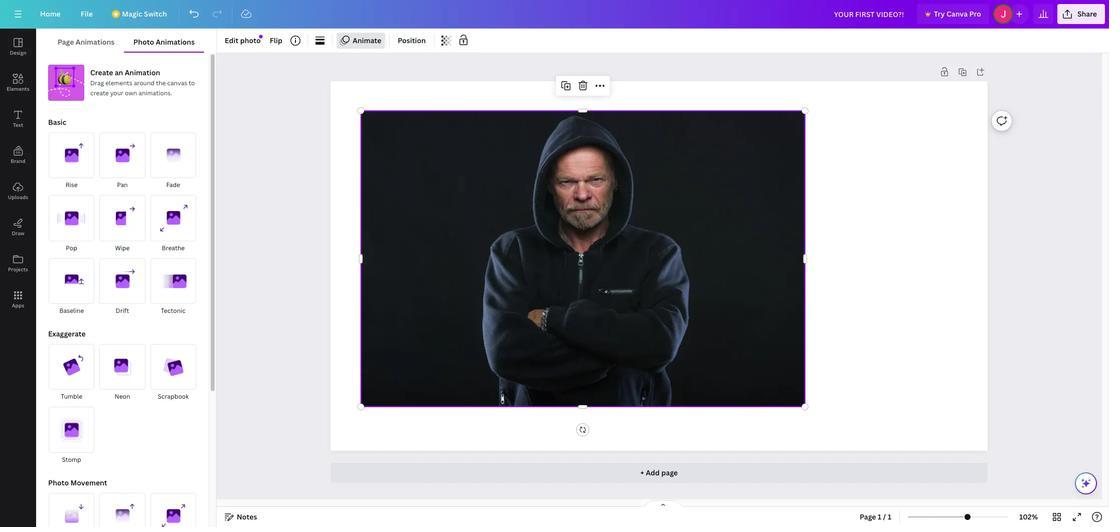 Task type: locate. For each thing, give the bounding box(es) containing it.
1 1 from the left
[[878, 512, 882, 522]]

tectonic button
[[150, 258, 197, 317]]

movement
[[70, 478, 107, 487]]

side panel tab list
[[0, 29, 36, 318]]

page inside button
[[58, 37, 74, 47]]

wipe image
[[100, 195, 145, 241]]

page for page animations
[[58, 37, 74, 47]]

0 horizontal spatial animations
[[76, 37, 115, 47]]

1 horizontal spatial animations
[[156, 37, 195, 47]]

photo
[[133, 37, 154, 47], [48, 478, 69, 487]]

animations down file popup button
[[76, 37, 115, 47]]

page animations
[[58, 37, 115, 47]]

photo animations button
[[124, 33, 204, 52]]

home link
[[32, 4, 69, 24]]

an
[[115, 68, 123, 77]]

1 left /
[[878, 512, 882, 522]]

baseline image
[[49, 258, 94, 304]]

switch
[[144, 9, 167, 19]]

apps
[[12, 302, 24, 309]]

1 animations from the left
[[76, 37, 115, 47]]

notes
[[237, 512, 257, 522]]

photo inside button
[[133, 37, 154, 47]]

breathe button
[[150, 195, 197, 254]]

magic switch
[[122, 9, 167, 19]]

breathe image
[[150, 195, 196, 241]]

canva assistant image
[[1080, 478, 1092, 490]]

photo animations
[[133, 37, 195, 47]]

file button
[[73, 4, 101, 24]]

1 horizontal spatial page
[[860, 512, 876, 522]]

photo movement
[[48, 478, 107, 487]]

animations down switch
[[156, 37, 195, 47]]

try canva pro
[[934, 9, 981, 19]]

drift button
[[99, 258, 146, 317]]

page
[[58, 37, 74, 47], [860, 512, 876, 522]]

page down home link
[[58, 37, 74, 47]]

photo down stomp at bottom left
[[48, 478, 69, 487]]

edit photo button
[[221, 33, 265, 49]]

create an animation drag elements around the canvas to create your own animations.
[[90, 68, 195, 97]]

try
[[934, 9, 945, 19]]

elements
[[7, 85, 29, 92]]

share button
[[1058, 4, 1105, 24]]

102% button
[[1012, 509, 1045, 525]]

try canva pro button
[[917, 4, 989, 24]]

position button
[[394, 33, 430, 49]]

add
[[646, 468, 660, 478]]

to
[[189, 79, 195, 87]]

0 horizontal spatial 1
[[878, 512, 882, 522]]

brand button
[[0, 137, 36, 173]]

notes button
[[221, 509, 261, 525]]

0 vertical spatial photo
[[133, 37, 154, 47]]

1 horizontal spatial 1
[[888, 512, 892, 522]]

0 horizontal spatial page
[[58, 37, 74, 47]]

1
[[878, 512, 882, 522], [888, 512, 892, 522]]

photo flow image
[[49, 493, 94, 527]]

wipe
[[115, 244, 130, 252]]

projects
[[8, 266, 28, 273]]

photo down magic switch
[[133, 37, 154, 47]]

uploads button
[[0, 173, 36, 209]]

pro
[[970, 9, 981, 19]]

animations.
[[139, 89, 172, 97]]

fade
[[166, 181, 180, 189]]

2 animations from the left
[[156, 37, 195, 47]]

home
[[40, 9, 61, 19]]

1 right /
[[888, 512, 892, 522]]

/
[[883, 512, 886, 522]]

baseline button
[[48, 258, 95, 317]]

0 horizontal spatial photo
[[48, 478, 69, 487]]

+ add page button
[[331, 463, 988, 483]]

scrapbook
[[158, 393, 189, 401]]

scrapbook button
[[150, 344, 197, 403]]

exaggerate
[[48, 329, 86, 339]]

create
[[90, 89, 109, 97]]

page left /
[[860, 512, 876, 522]]

animation
[[125, 68, 160, 77]]

1 vertical spatial page
[[860, 512, 876, 522]]

page
[[661, 468, 678, 478]]

tectonic image
[[150, 258, 196, 304]]

canvas
[[167, 79, 187, 87]]

tumble button
[[48, 344, 95, 403]]

flip button
[[266, 33, 286, 49]]

1 horizontal spatial photo
[[133, 37, 154, 47]]

0 vertical spatial page
[[58, 37, 74, 47]]

2 1 from the left
[[888, 512, 892, 522]]

pop image
[[49, 195, 94, 241]]

fade image
[[150, 132, 196, 178]]

stomp
[[62, 455, 81, 464]]

show pages image
[[639, 500, 687, 508]]

1 vertical spatial photo
[[48, 478, 69, 487]]

animations
[[76, 37, 115, 47], [156, 37, 195, 47]]



Task type: describe. For each thing, give the bounding box(es) containing it.
pan image
[[100, 132, 145, 178]]

scrapbook image
[[150, 344, 196, 390]]

new image
[[259, 35, 263, 38]]

fade button
[[150, 132, 197, 191]]

photo for photo movement
[[48, 478, 69, 487]]

neon button
[[99, 344, 146, 403]]

apps button
[[0, 281, 36, 318]]

create
[[90, 68, 113, 77]]

own
[[125, 89, 137, 97]]

design button
[[0, 29, 36, 65]]

around
[[134, 79, 155, 87]]

elements
[[105, 79, 132, 87]]

magic switch button
[[105, 4, 175, 24]]

pan button
[[99, 132, 146, 191]]

position
[[398, 36, 426, 45]]

tumble
[[61, 393, 82, 401]]

animate
[[353, 36, 381, 45]]

design
[[10, 49, 26, 56]]

the
[[156, 79, 166, 87]]

wipe button
[[99, 195, 146, 254]]

draw
[[12, 230, 24, 237]]

elements button
[[0, 65, 36, 101]]

drift image
[[100, 258, 145, 304]]

main menu bar
[[0, 0, 1109, 29]]

canva
[[947, 9, 968, 19]]

page 1 / 1
[[860, 512, 892, 522]]

file
[[81, 9, 93, 19]]

flip
[[270, 36, 282, 45]]

text button
[[0, 101, 36, 137]]

neon image
[[100, 344, 145, 390]]

Design title text field
[[826, 4, 913, 24]]

draw button
[[0, 209, 36, 245]]

photo
[[240, 36, 261, 45]]

rise
[[66, 181, 78, 189]]

stomp image
[[49, 407, 94, 453]]

page for page 1 / 1
[[860, 512, 876, 522]]

photo rise image
[[100, 493, 145, 527]]

page animations button
[[48, 33, 124, 52]]

baseline
[[59, 307, 84, 315]]

pop
[[66, 244, 77, 252]]

breathe
[[162, 244, 185, 252]]

tumble image
[[49, 344, 94, 390]]

drift
[[116, 307, 129, 315]]

share
[[1078, 9, 1097, 19]]

basic
[[48, 117, 66, 127]]

drag
[[90, 79, 104, 87]]

photo for photo animations
[[133, 37, 154, 47]]

animations for photo animations
[[156, 37, 195, 47]]

+
[[641, 468, 644, 478]]

+ add page
[[641, 468, 678, 478]]

animations for page animations
[[76, 37, 115, 47]]

photo zoom image
[[150, 493, 196, 527]]

neon
[[115, 393, 130, 401]]

102%
[[1019, 512, 1038, 522]]

edit photo
[[225, 36, 261, 45]]

pop button
[[48, 195, 95, 254]]

projects button
[[0, 245, 36, 281]]

edit
[[225, 36, 238, 45]]

your
[[110, 89, 123, 97]]

uploads
[[8, 194, 28, 201]]

text
[[13, 121, 23, 128]]

tectonic
[[161, 307, 186, 315]]

animate button
[[337, 33, 385, 49]]

pan
[[117, 181, 128, 189]]

rise button
[[48, 132, 95, 191]]

rise image
[[49, 132, 94, 178]]

stomp button
[[48, 407, 95, 465]]

magic
[[122, 9, 142, 19]]

brand
[[11, 158, 25, 165]]



Task type: vqa. For each thing, say whether or not it's contained in the screenshot.
the Home Link
yes



